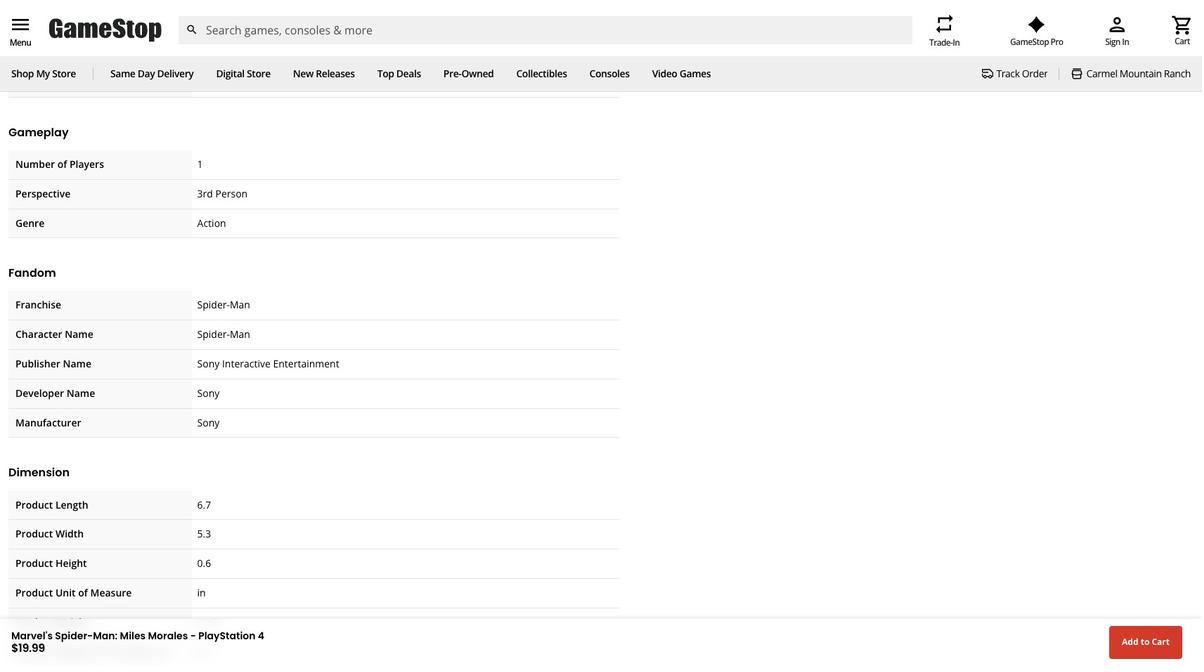 Task type: describe. For each thing, give the bounding box(es) containing it.
same day delivery link
[[110, 67, 194, 80]]

name for brand name
[[47, 16, 75, 30]]

1 horizontal spatial unit
[[91, 645, 112, 659]]

gamestop image
[[49, 17, 162, 44]]

vendor part number
[[15, 46, 114, 59]]

entertainment for brand name
[[273, 16, 339, 30]]

ranch
[[1164, 67, 1191, 80]]

1
[[197, 157, 203, 171]]

marvel's spider-man: miles morales - playstation 4 $19.99
[[11, 630, 264, 657]]

same day delivery
[[110, 67, 194, 80]]

1 vertical spatial measure
[[126, 645, 168, 659]]

product length
[[15, 498, 88, 512]]

0 vertical spatial unit
[[55, 587, 76, 600]]

add to cart button
[[1110, 626, 1183, 660]]

product for product unit of measure
[[15, 587, 53, 600]]

0.16
[[197, 616, 217, 629]]

marvel's
[[11, 630, 53, 644]]

person
[[216, 187, 248, 200]]

4
[[258, 630, 264, 644]]

mountain
[[1120, 67, 1162, 80]]

fandom
[[8, 265, 56, 282]]

owned
[[462, 67, 494, 80]]

person sign in
[[1106, 13, 1130, 48]]

digital
[[216, 67, 245, 80]]

sony interactive entertainment for publisher name
[[197, 357, 339, 371]]

repeat trade-in
[[930, 13, 960, 48]]

shop my store
[[11, 67, 76, 80]]

trade-
[[930, 36, 953, 48]]

3 sony from the top
[[197, 387, 220, 400]]

new
[[293, 67, 314, 80]]

2 vertical spatial of
[[114, 645, 124, 659]]

publisher name
[[15, 357, 91, 371]]

gameplay
[[8, 124, 69, 140]]

top deals
[[377, 67, 421, 80]]

dimension
[[8, 465, 70, 481]]

shopping_cart
[[1172, 14, 1194, 36]]

0.6
[[197, 557, 211, 571]]

new releases link
[[293, 67, 355, 80]]

product for product width
[[15, 528, 53, 541]]

1 store from the left
[[52, 67, 76, 80]]

number of players
[[15, 157, 104, 171]]

pre-owned link
[[444, 67, 494, 80]]

$19.99
[[11, 641, 45, 657]]

man for franchise
[[230, 299, 250, 312]]

new releases
[[293, 67, 355, 80]]

consoles
[[590, 67, 630, 80]]

carmel mountain ranch
[[1087, 67, 1191, 80]]

sony interactive entertainment for brand name
[[197, 16, 339, 30]]

6.7
[[197, 498, 211, 512]]

man:
[[93, 630, 118, 644]]

weight for product weight
[[55, 616, 89, 629]]

search
[[186, 23, 198, 36]]

pre-owned
[[444, 67, 494, 80]]

product width
[[15, 528, 84, 541]]

video games
[[652, 67, 711, 80]]

consoles link
[[590, 67, 630, 80]]

in
[[197, 587, 206, 600]]

action
[[197, 216, 226, 230]]

in for repeat
[[953, 36, 960, 48]]

pre-
[[444, 67, 462, 80]]

1 horizontal spatial of
[[78, 587, 88, 600]]

repeat
[[934, 13, 956, 35]]

0 vertical spatial measure
[[90, 587, 132, 600]]

interactive for brand name
[[222, 16, 271, 30]]

same
[[110, 67, 135, 80]]

pro
[[1051, 36, 1064, 48]]

digital store
[[216, 67, 271, 80]]

franchise
[[15, 299, 61, 312]]

product height
[[15, 557, 87, 571]]

developer name
[[15, 387, 95, 400]]

players
[[70, 157, 104, 171]]

track order
[[997, 67, 1048, 80]]

miles
[[120, 630, 146, 644]]

gamestop pro icon image
[[1028, 16, 1046, 33]]

genre
[[15, 216, 44, 230]]

top
[[377, 67, 394, 80]]

video games link
[[652, 67, 711, 80]]

search search field
[[178, 16, 913, 44]]

-
[[190, 630, 196, 644]]

shop my store link
[[11, 67, 76, 80]]

cart inside 'shopping_cart cart'
[[1175, 35, 1191, 47]]

menu
[[9, 13, 32, 36]]

brand name
[[15, 16, 75, 30]]

publisher
[[15, 357, 60, 371]]

digital store link
[[216, 67, 271, 80]]



Task type: vqa. For each thing, say whether or not it's contained in the screenshot.
rewards activity icon
no



Task type: locate. For each thing, give the bounding box(es) containing it.
weight down 'product weight'
[[55, 645, 89, 659]]

unit down man:
[[91, 645, 112, 659]]

games
[[680, 67, 711, 80]]

3rd
[[197, 187, 213, 200]]

1 man from the top
[[230, 299, 250, 312]]

1 vertical spatial spider-
[[197, 328, 230, 341]]

interactive for publisher name
[[222, 357, 271, 371]]

1 product from the top
[[15, 498, 53, 512]]

name up publisher name
[[65, 328, 93, 341]]

1 sony interactive entertainment from the top
[[197, 16, 339, 30]]

measure
[[90, 587, 132, 600], [126, 645, 168, 659]]

5 product from the top
[[15, 616, 53, 629]]

0 horizontal spatial cart
[[1152, 637, 1170, 649]]

unit
[[55, 587, 76, 600], [91, 645, 112, 659]]

3rd person
[[197, 187, 248, 200]]

character
[[15, 328, 62, 341]]

collectibles link
[[516, 67, 567, 80]]

product up marvel's
[[15, 616, 53, 629]]

1 weight from the top
[[55, 616, 89, 629]]

cart inside button
[[1152, 637, 1170, 649]]

false
[[197, 75, 219, 89]]

5.3
[[197, 528, 211, 541]]

playstation
[[198, 630, 256, 644]]

4 sony from the top
[[197, 416, 220, 429]]

1 horizontal spatial cart
[[1175, 35, 1191, 47]]

Search games, consoles & more search field
[[206, 16, 888, 44]]

0 vertical spatial spider-man
[[197, 299, 250, 312]]

store right the "digital"
[[247, 67, 271, 80]]

gamestop pro link
[[1011, 16, 1064, 48]]

entertainment for publisher name
[[273, 357, 339, 371]]

1 sony from the top
[[197, 16, 220, 30]]

spider-man for franchise
[[197, 299, 250, 312]]

1 vertical spatial gamestop
[[15, 75, 65, 89]]

1 vertical spatial number
[[15, 157, 55, 171]]

measure down miles
[[126, 645, 168, 659]]

1 vertical spatial of
[[78, 587, 88, 600]]

product down product width
[[15, 557, 53, 571]]

gamestop pro
[[1011, 36, 1064, 48]]

gamestop
[[1011, 36, 1049, 48], [15, 75, 65, 89]]

2 spider-man from the top
[[197, 328, 250, 341]]

1 vertical spatial weight
[[55, 645, 89, 659]]

product down marvel's
[[15, 645, 53, 659]]

releases
[[316, 67, 355, 80]]

0 horizontal spatial in
[[953, 36, 960, 48]]

spider- inside marvel's spider-man: miles morales - playstation 4 $19.99
[[55, 630, 93, 644]]

0 vertical spatial sony interactive entertainment
[[197, 16, 339, 30]]

0 vertical spatial spider-
[[197, 299, 230, 312]]

brand
[[15, 16, 44, 30]]

1 horizontal spatial store
[[247, 67, 271, 80]]

menu menu
[[9, 13, 32, 49]]

shopping_cart cart
[[1172, 14, 1194, 47]]

2 sony from the top
[[197, 357, 220, 371]]

of down height at the bottom of page
[[78, 587, 88, 600]]

collectibles
[[516, 67, 567, 80]]

2 vertical spatial spider-
[[55, 630, 93, 644]]

gamestop exclusive
[[15, 75, 111, 89]]

weight for product weight unit of measure
[[55, 645, 89, 659]]

manufacturer
[[15, 416, 81, 429]]

sony
[[197, 16, 220, 30], [197, 357, 220, 371], [197, 387, 220, 400], [197, 416, 220, 429]]

video
[[652, 67, 678, 80]]

to
[[1141, 637, 1150, 649]]

1 vertical spatial man
[[230, 328, 250, 341]]

2 entertainment from the top
[[273, 357, 339, 371]]

name for developer name
[[67, 387, 95, 400]]

3 product from the top
[[15, 557, 53, 571]]

in down repeat at the right top of page
[[953, 36, 960, 48]]

product
[[15, 498, 53, 512], [15, 528, 53, 541], [15, 557, 53, 571], [15, 587, 53, 600], [15, 616, 53, 629], [15, 645, 53, 659]]

exclusive
[[67, 75, 111, 89]]

day
[[138, 67, 155, 80]]

in
[[1123, 36, 1130, 48], [953, 36, 960, 48]]

character name
[[15, 328, 93, 341]]

0 vertical spatial number
[[75, 46, 114, 59]]

6 product from the top
[[15, 645, 53, 659]]

0 vertical spatial man
[[230, 299, 250, 312]]

1 vertical spatial sony interactive entertainment
[[197, 357, 339, 371]]

0 horizontal spatial gamestop
[[15, 75, 65, 89]]

product down "product height" at the left of the page
[[15, 587, 53, 600]]

0 horizontal spatial number
[[15, 157, 55, 171]]

0 vertical spatial cart
[[1175, 35, 1191, 47]]

morales
[[148, 630, 188, 644]]

store right my
[[52, 67, 76, 80]]

2 store from the left
[[247, 67, 271, 80]]

carmel
[[1087, 67, 1118, 80]]

measure up man:
[[90, 587, 132, 600]]

in for person
[[1123, 36, 1130, 48]]

0 horizontal spatial of
[[57, 157, 67, 171]]

name up developer name on the left bottom
[[63, 357, 91, 371]]

product for product weight
[[15, 616, 53, 629]]

2 product from the top
[[15, 528, 53, 541]]

number
[[75, 46, 114, 59], [15, 157, 55, 171]]

name for character name
[[65, 328, 93, 341]]

of left players
[[57, 157, 67, 171]]

0 horizontal spatial unit
[[55, 587, 76, 600]]

number up perspective
[[15, 157, 55, 171]]

order
[[1022, 67, 1048, 80]]

spider- for character name
[[197, 328, 230, 341]]

height
[[55, 557, 87, 571]]

1 horizontal spatial in
[[1123, 36, 1130, 48]]

name
[[47, 16, 75, 30], [65, 328, 93, 341], [63, 357, 91, 371], [67, 387, 95, 400]]

track order link
[[983, 67, 1048, 80]]

store
[[52, 67, 76, 80], [247, 67, 271, 80]]

1 spider-man from the top
[[197, 299, 250, 312]]

deals
[[396, 67, 421, 80]]

gamestop for gamestop pro
[[1011, 36, 1049, 48]]

track
[[997, 67, 1020, 80]]

menu
[[10, 37, 31, 49]]

width
[[55, 528, 84, 541]]

cart right the to
[[1152, 637, 1170, 649]]

4 product from the top
[[15, 587, 53, 600]]

0 vertical spatial of
[[57, 157, 67, 171]]

product for product weight unit of measure
[[15, 645, 53, 659]]

weight
[[55, 616, 89, 629], [55, 645, 89, 659]]

my
[[36, 67, 50, 80]]

1 interactive from the top
[[222, 16, 271, 30]]

vendor
[[15, 46, 50, 59]]

length
[[55, 498, 88, 512]]

part
[[52, 46, 72, 59]]

1 vertical spatial entertainment
[[273, 357, 339, 371]]

1 vertical spatial unit
[[91, 645, 112, 659]]

0 vertical spatial entertainment
[[273, 16, 339, 30]]

product for product length
[[15, 498, 53, 512]]

man for character name
[[230, 328, 250, 341]]

0 vertical spatial interactive
[[222, 16, 271, 30]]

product weight
[[15, 616, 89, 629]]

product for product height
[[15, 557, 53, 571]]

2 horizontal spatial of
[[114, 645, 124, 659]]

spider- for franchise
[[197, 299, 230, 312]]

gamestop for gamestop exclusive
[[15, 75, 65, 89]]

product down the "dimension"
[[15, 498, 53, 512]]

1 vertical spatial interactive
[[222, 357, 271, 371]]

product up "product height" at the left of the page
[[15, 528, 53, 541]]

of
[[57, 157, 67, 171], [78, 587, 88, 600], [114, 645, 124, 659]]

0 vertical spatial weight
[[55, 616, 89, 629]]

0 vertical spatial gamestop
[[1011, 36, 1049, 48]]

interactive
[[222, 16, 271, 30], [222, 357, 271, 371]]

number down gamestop image
[[75, 46, 114, 59]]

3005331
[[197, 46, 237, 59]]

spider-man for character name
[[197, 328, 250, 341]]

1 vertical spatial cart
[[1152, 637, 1170, 649]]

lbs
[[197, 645, 211, 659]]

product weight unit of measure
[[15, 645, 168, 659]]

name up part
[[47, 16, 75, 30]]

of down man:
[[114, 645, 124, 659]]

1 vertical spatial spider-man
[[197, 328, 250, 341]]

cart up ranch
[[1175, 35, 1191, 47]]

top deals link
[[377, 67, 421, 80]]

2 sony interactive entertainment from the top
[[197, 357, 339, 371]]

name for publisher name
[[63, 357, 91, 371]]

1 horizontal spatial gamestop
[[1011, 36, 1049, 48]]

0 horizontal spatial store
[[52, 67, 76, 80]]

in inside repeat trade-in
[[953, 36, 960, 48]]

2 weight from the top
[[55, 645, 89, 659]]

person
[[1106, 13, 1129, 36]]

in right sign
[[1123, 36, 1130, 48]]

name down publisher name
[[67, 387, 95, 400]]

product unit of measure
[[15, 587, 132, 600]]

2 man from the top
[[230, 328, 250, 341]]

shop
[[11, 67, 34, 80]]

1 entertainment from the top
[[273, 16, 339, 30]]

sony interactive entertainment
[[197, 16, 339, 30], [197, 357, 339, 371]]

add
[[1122, 637, 1139, 649]]

1 horizontal spatial number
[[75, 46, 114, 59]]

unit down height at the bottom of page
[[55, 587, 76, 600]]

search button
[[178, 16, 206, 44]]

weight down the product unit of measure
[[55, 616, 89, 629]]

developer
[[15, 387, 64, 400]]

2 interactive from the top
[[222, 357, 271, 371]]

in inside person sign in
[[1123, 36, 1130, 48]]

sign
[[1106, 36, 1121, 48]]



